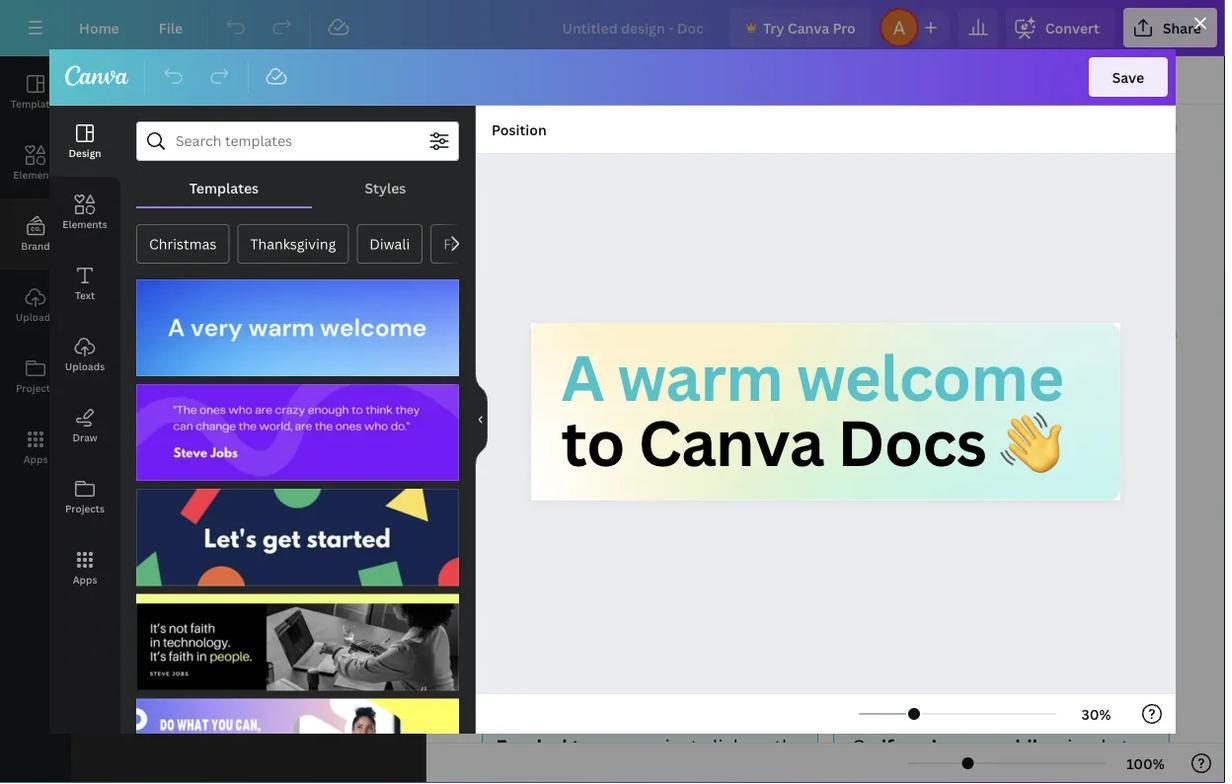 Task type: vqa. For each thing, say whether or not it's contained in the screenshot.
font inside the the A bold, rounded typeface combined with a lighter, condensed style will make for happy font combination. All three fonts in this example are strong and easy-to-read. The bold, wide
no



Task type: describe. For each thing, give the bounding box(es) containing it.
-
[[1073, 652, 1080, 678]]

2 horizontal spatial you
[[877, 381, 933, 424]]

and inside finish setting up your brand kit and brand templates
[[320, 90, 345, 109]]

projects
[[16, 381, 55, 395]]

we're
[[482, 381, 566, 424]]

them
[[231, 266, 266, 285]]

up inside button
[[202, 360, 220, 379]]

find all of your brand assets in one place and quickly add them to your designs.
[[113, 244, 384, 285]]

brand button
[[0, 199, 71, 270]]

button,
[[637, 652, 702, 678]]

brand
[[215, 244, 255, 263]]

and inside button, you can easily add anything to your page - checklists, charts, graphics, and more!
[[729, 678, 763, 703]]

home link
[[63, 8, 135, 47]]

button, you can easily add anything to your page - checklists, charts, graphics, and more!
[[482, 652, 1084, 703]]

excited
[[645, 381, 754, 424]]

to inside button, you can easily add anything to your page - checklists, charts, graphics, and more!
[[957, 652, 976, 678]]

hide image
[[426, 372, 439, 467]]

kit inside finish setting up your brand kit and brand templates
[[298, 90, 317, 109]]

all
[[145, 244, 161, 263]]

up inside finish setting up your brand kit and brand templates
[[200, 90, 218, 109]]

more!
[[768, 678, 820, 703]]

docs
[[840, 217, 1013, 316]]

add inside button, you can easily add anything to your page - checklists, charts, graphics, and more!
[[836, 652, 870, 678]]

to canva docs 👋
[[517, 217, 1101, 316]]

graphics,
[[645, 678, 725, 703]]

and inside "find all of your brand assets in one place and quickly add them to your designs."
[[122, 266, 148, 285]]

charts,
[[579, 678, 640, 703]]

designs.
[[320, 266, 374, 285]]

your right of
[[181, 244, 212, 263]]

using
[[633, 419, 712, 462]]

home
[[79, 18, 119, 37]]

one
[[319, 244, 345, 263]]

kit inside set up your brand kit button
[[301, 360, 320, 379]]

in
[[304, 244, 316, 263]]

main menu bar
[[0, 0, 1226, 56]]

meet
[[514, 593, 590, 636]]

edit
[[443, 71, 470, 89]]

👋
[[1030, 217, 1101, 316]]

page
[[1025, 652, 1068, 678]]

of
[[164, 244, 178, 263]]

the
[[597, 593, 647, 636]]

warm
[[583, 141, 776, 240]]

1 vertical spatial try canva pro button
[[104, 302, 393, 342]]

button
[[677, 593, 779, 636]]

to inside "find all of your brand assets in one place and quickly add them to your designs."
[[269, 266, 283, 285]]

Design title text field
[[547, 8, 722, 47]]

pro inside main menu bar
[[833, 18, 856, 37]]

canva inside main menu bar
[[788, 18, 830, 37]]

finish setting up your brand kit and brand templates
[[108, 90, 389, 131]]

templates inside button
[[11, 97, 60, 110]]

with
[[482, 652, 523, 678]]

try for right try canva pro button
[[763, 18, 785, 37]]

quickly
[[151, 266, 199, 285]]

set up your brand kit
[[177, 360, 320, 379]]

a
[[517, 141, 567, 240]]

beautiful
[[958, 419, 1093, 462]]

you inside button, you can easily add anything to your page - checklists, charts, graphics, and more!
[[707, 652, 740, 678]]

assets
[[258, 244, 300, 263]]

1 vertical spatial try canva pro
[[214, 313, 307, 331]]

hope
[[1076, 381, 1152, 424]]

try canva pro inside main menu bar
[[763, 18, 856, 37]]

welcome
[[792, 141, 1104, 240]]

1.
[[482, 593, 507, 636]]



Task type: locate. For each thing, give the bounding box(es) containing it.
our
[[527, 652, 558, 678]]

uploads button
[[0, 270, 71, 341]]

create
[[857, 419, 951, 462]]

setting
[[151, 90, 197, 109]]

we
[[1023, 381, 1069, 424]]

here!
[[940, 381, 1016, 424]]

your down in
[[287, 266, 317, 285]]

apps
[[23, 452, 48, 466]]

1 vertical spatial kit
[[301, 360, 320, 379]]

apps button
[[0, 412, 71, 483]]

to
[[517, 217, 591, 316], [269, 266, 283, 285], [761, 381, 792, 424], [819, 419, 850, 462], [957, 652, 976, 678]]

convert
[[1046, 18, 1100, 37]]

we're very excited to have you here! we hope you enjoy using canva to create beautiful documents.
[[482, 381, 1159, 500]]

kit
[[298, 90, 317, 109], [301, 360, 320, 379]]

none text field containing a warm welcome
[[427, 105, 1226, 783]]

your
[[221, 90, 251, 109], [181, 244, 212, 263], [287, 266, 317, 285], [223, 360, 254, 379], [980, 652, 1021, 678]]

0 vertical spatial try canva pro button
[[730, 8, 872, 47]]

1 vertical spatial up
[[202, 360, 220, 379]]

you
[[877, 381, 933, 424], [482, 419, 538, 462], [707, 652, 740, 678]]

1 horizontal spatial add
[[836, 652, 870, 678]]

design
[[473, 71, 517, 89]]

documents.
[[482, 457, 659, 500]]

add down brand
[[202, 266, 227, 285]]

0 horizontal spatial you
[[482, 419, 538, 462]]

easily
[[781, 652, 832, 678]]

up right set
[[202, 360, 220, 379]]

find
[[113, 244, 142, 263]]

1 horizontal spatial pro
[[833, 18, 856, 37]]

1 horizontal spatial try
[[763, 18, 785, 37]]

2 horizontal spatial and
[[729, 678, 763, 703]]

your inside finish setting up your brand kit and brand templates
[[221, 90, 251, 109]]

0 horizontal spatial try canva pro button
[[104, 302, 393, 342]]

your right set
[[223, 360, 254, 379]]

0 horizontal spatial templates
[[11, 97, 60, 110]]

pro
[[833, 18, 856, 37], [284, 313, 307, 331]]

you left can
[[707, 652, 740, 678]]

canva inside we're very excited to have you here! we hope you enjoy using canva to create beautiful documents.
[[719, 419, 812, 462]]

brand inside button
[[21, 239, 50, 252]]

convert button
[[1006, 8, 1116, 47]]

try for try canva pro button to the bottom
[[214, 313, 235, 331]]

templates
[[11, 97, 60, 110], [214, 112, 283, 131]]

add right easily
[[836, 652, 870, 678]]

enjoy
[[544, 419, 627, 462]]

templates button
[[0, 56, 71, 127]]

can
[[744, 652, 776, 678]]

try canva pro
[[763, 18, 856, 37], [214, 313, 307, 331]]

handy
[[562, 652, 618, 678]]

elements button
[[0, 127, 71, 199]]

set
[[177, 360, 199, 379]]

place
[[348, 244, 384, 263]]

finish
[[108, 90, 147, 109]]

projects button
[[0, 341, 71, 412]]

add inside "find all of your brand assets in one place and quickly add them to your designs."
[[202, 266, 227, 285]]

0 vertical spatial up
[[200, 90, 218, 109]]

have
[[799, 381, 870, 424]]

0 horizontal spatial pro
[[284, 313, 307, 331]]

add
[[202, 266, 227, 285], [836, 652, 870, 678]]

0 vertical spatial templates
[[11, 97, 60, 110]]

elements
[[13, 168, 58, 181]]

try canva pro button
[[730, 8, 872, 47], [104, 302, 393, 342]]

uploads
[[16, 310, 55, 323]]

set up your brand kit button
[[104, 350, 393, 389]]

anything
[[875, 652, 952, 678]]

1 vertical spatial add
[[836, 652, 870, 678]]

0 horizontal spatial try
[[214, 313, 235, 331]]

very
[[573, 381, 638, 424]]

0 vertical spatial and
[[320, 90, 345, 109]]

1 horizontal spatial try canva pro
[[763, 18, 856, 37]]

edit design
[[443, 71, 517, 89]]

1 horizontal spatial you
[[707, 652, 740, 678]]

your left page
[[980, 652, 1021, 678]]

your inside button, you can easily add anything to your page - checklists, charts, graphics, and more!
[[980, 652, 1021, 678]]

1 vertical spatial and
[[122, 266, 148, 285]]

try inside main menu bar
[[763, 18, 785, 37]]

up
[[200, 90, 218, 109], [202, 360, 220, 379]]

your right "setting"
[[221, 90, 251, 109]]

canva
[[788, 18, 830, 37], [607, 217, 824, 316], [239, 313, 280, 331], [719, 419, 812, 462]]

you left "enjoy"
[[482, 419, 538, 462]]

0 vertical spatial try canva pro
[[763, 18, 856, 37]]

0 horizontal spatial add
[[202, 266, 227, 285]]

1. meet the + button
[[482, 593, 779, 636]]

a warm welcome
[[517, 141, 1104, 240]]

side panel tab list
[[0, 56, 71, 483]]

+
[[654, 593, 670, 636]]

and
[[320, 90, 345, 109], [122, 266, 148, 285], [729, 678, 763, 703]]

1 horizontal spatial and
[[320, 90, 345, 109]]

0 horizontal spatial try canva pro
[[214, 313, 307, 331]]

brand
[[255, 90, 295, 109], [348, 90, 389, 109], [21, 239, 50, 252], [257, 360, 298, 379]]

edit design button
[[435, 64, 525, 96]]

1 horizontal spatial templates
[[214, 112, 283, 131]]

None text field
[[427, 105, 1226, 783]]

your inside button
[[223, 360, 254, 379]]

1 horizontal spatial try canva pro button
[[730, 8, 872, 47]]

0 vertical spatial kit
[[298, 90, 317, 109]]

checklists,
[[482, 678, 575, 703]]

try
[[763, 18, 785, 37], [214, 313, 235, 331]]

1 vertical spatial try
[[214, 313, 235, 331]]

0 vertical spatial add
[[202, 266, 227, 285]]

1 vertical spatial templates
[[214, 112, 283, 131]]

0 horizontal spatial and
[[122, 266, 148, 285]]

0 vertical spatial pro
[[833, 18, 856, 37]]

you right have
[[877, 381, 933, 424]]

0 vertical spatial try
[[763, 18, 785, 37]]

1 vertical spatial pro
[[284, 313, 307, 331]]

2 vertical spatial and
[[729, 678, 763, 703]]

up right "setting"
[[200, 90, 218, 109]]

with our handy
[[482, 652, 622, 678]]

templates inside finish setting up your brand kit and brand templates
[[214, 112, 283, 131]]

brand inside button
[[257, 360, 298, 379]]



